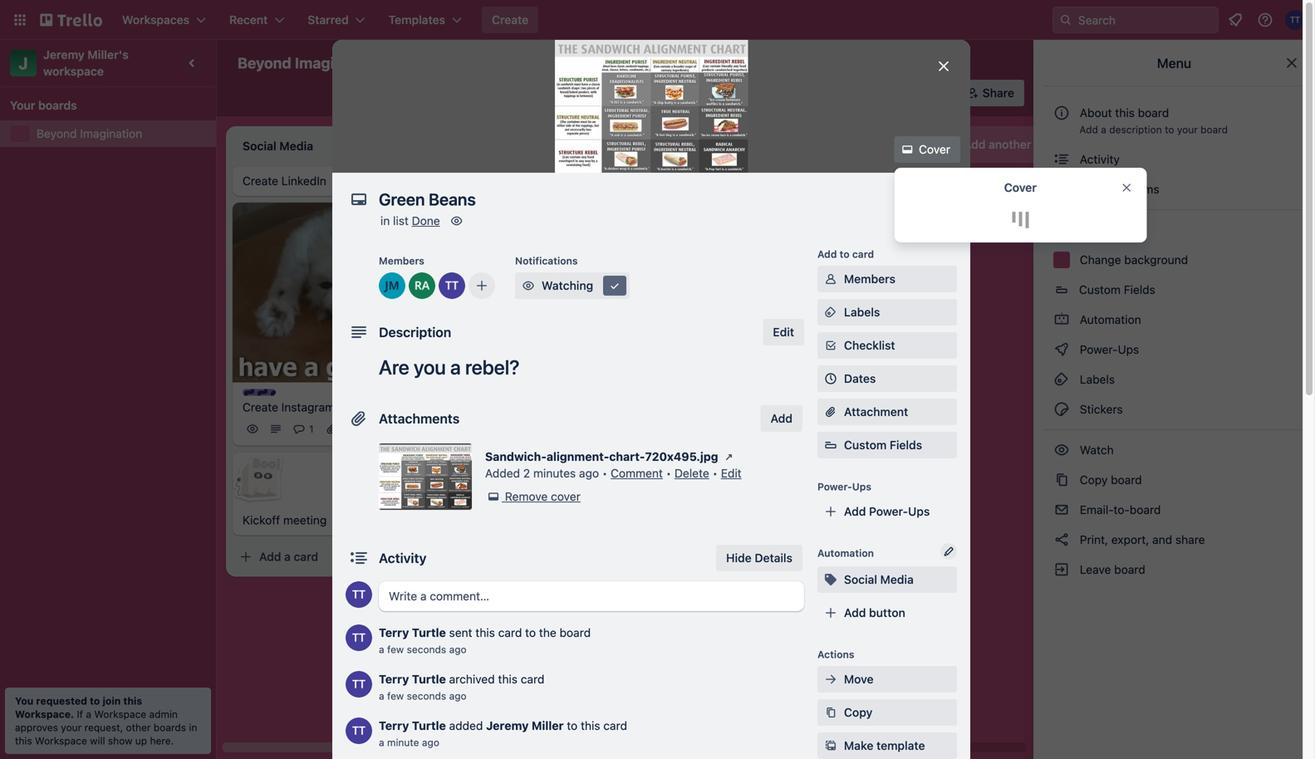 Task type: describe. For each thing, give the bounding box(es) containing it.
jeremy inside 'terry turtle added jeremy miller to this card a minute ago'
[[486, 719, 529, 733]]

will
[[90, 736, 105, 747]]

2 vertical spatial automation
[[818, 548, 874, 559]]

create for create linkedin
[[243, 174, 278, 188]]

kickoff
[[243, 514, 280, 527]]

custom fields for menu
[[1080, 283, 1156, 297]]

create from template… image for left add a card button
[[426, 551, 439, 564]]

board
[[592, 56, 624, 70]]

1 horizontal spatial members
[[844, 272, 896, 286]]

sm image inside watching button
[[607, 278, 623, 294]]

card inside 'terry turtle added jeremy miller to this card a minute ago'
[[604, 719, 627, 733]]

other
[[126, 722, 151, 734]]

power-ups link
[[1044, 337, 1306, 363]]

Search field
[[1073, 7, 1218, 32]]

1 horizontal spatial add a card
[[495, 444, 554, 458]]

ups inside button
[[677, 86, 699, 100]]

to-
[[1114, 503, 1130, 517]]

cover link
[[895, 136, 961, 163]]

beyond imagination inside text field
[[238, 54, 379, 72]]

1 vertical spatial beyond
[[37, 127, 77, 140]]

board inside terry turtle sent this card to the board a few seconds ago
[[560, 626, 591, 640]]

2 vertical spatial power-ups
[[818, 481, 872, 493]]

a few seconds ago link for archived this card
[[379, 691, 467, 702]]

terry for sent this card to the board
[[379, 626, 409, 640]]

custom for add to card
[[844, 438, 887, 452]]

about
[[1080, 106, 1113, 120]]

automation inside button
[[735, 86, 798, 100]]

sm image for copy "link"
[[823, 705, 839, 721]]

description
[[1110, 124, 1162, 135]]

thoughts thinking
[[479, 174, 541, 198]]

done link
[[412, 214, 440, 228]]

2 horizontal spatial jeremy miller (jeremymiller198) image
[[632, 403, 652, 423]]

0 horizontal spatial jeremy miller (jeremymiller198) image
[[379, 273, 406, 299]]

requested
[[36, 696, 87, 707]]

terry for added
[[379, 719, 409, 733]]

custom fields button for menu
[[1044, 277, 1306, 303]]

attachment button
[[818, 399, 957, 426]]

added 2 minutes ago
[[485, 467, 599, 480]]

sm image for remove cover "link"
[[485, 489, 502, 505]]

a inside terry turtle sent this card to the board a few seconds ago
[[379, 644, 384, 656]]

edit card image
[[896, 174, 909, 187]]

a minute ago link
[[379, 737, 440, 749]]

sm image for make template link
[[823, 738, 839, 755]]

show
[[108, 736, 132, 747]]

social
[[844, 573, 878, 587]]

button
[[869, 606, 906, 620]]

1 horizontal spatial in
[[381, 214, 390, 228]]

this inside the about this board add a description to your board
[[1116, 106, 1135, 120]]

jeremy inside jeremy miller's workspace
[[43, 48, 85, 62]]

power-ups inside button
[[638, 86, 699, 100]]

share
[[983, 86, 1015, 100]]

sm image for power-ups link
[[1054, 342, 1070, 358]]

beyond inside text field
[[238, 54, 291, 72]]

sent
[[449, 626, 473, 640]]

create from template… image for middle add a card button
[[662, 444, 675, 458]]

make template link
[[818, 733, 957, 760]]

1 vertical spatial automation
[[1077, 313, 1142, 327]]

add power-ups link
[[818, 499, 957, 525]]

sm image for activity link
[[1054, 151, 1070, 168]]

add to card
[[818, 248, 874, 260]]

board link
[[564, 50, 634, 76]]

terry turtle sent this card to the board a few seconds ago
[[379, 626, 591, 656]]

ups down automation link
[[1118, 343, 1140, 357]]

change background link
[[1044, 247, 1306, 273]]

miller's
[[88, 48, 129, 62]]

sm image for cover 'link'
[[899, 141, 916, 158]]

green beans
[[715, 326, 783, 339]]

card inside terry turtle sent this card to the board a few seconds ago
[[498, 626, 522, 640]]

1 horizontal spatial add a card button
[[469, 438, 655, 464]]

1 vertical spatial labels link
[[1044, 367, 1306, 393]]

terry turtle added jeremy miller to this card a minute ago
[[379, 719, 627, 749]]

leave board
[[1077, 563, 1146, 577]]

sm image for watch link
[[1054, 442, 1070, 459]]

green beans link
[[715, 324, 908, 341]]

0 horizontal spatial workspace
[[35, 736, 87, 747]]

add inside the about this board add a description to your board
[[1080, 124, 1099, 135]]

1 horizontal spatial cover
[[1005, 181, 1037, 194]]

media
[[881, 573, 914, 587]]

copy board link
[[1044, 467, 1306, 494]]

stickers link
[[1044, 396, 1306, 423]]

details
[[755, 551, 793, 565]]

your boards with 1 items element
[[10, 96, 198, 116]]

1 vertical spatial jeremy miller (jeremymiller198) image
[[891, 344, 911, 364]]

2 horizontal spatial add a card
[[731, 422, 790, 436]]

0 horizontal spatial edit
[[721, 467, 742, 480]]

terry turtle (terryturtle) image up dates
[[844, 344, 864, 364]]

join
[[103, 696, 121, 707]]

custom for menu
[[1080, 283, 1121, 297]]

sm image for watching button in the left top of the page
[[520, 278, 537, 294]]

0 horizontal spatial list
[[393, 214, 409, 228]]

customize views image
[[643, 55, 659, 71]]

sm image inside automation link
[[1054, 312, 1070, 328]]

sm image for copy board link
[[1054, 472, 1070, 489]]

you
[[15, 696, 34, 707]]

power- inside button
[[638, 86, 677, 100]]

delete
[[675, 467, 710, 480]]

this inside if a workspace admin approves your request, other boards in this workspace will show up here.
[[15, 736, 32, 747]]

rebel?
[[465, 356, 520, 379]]

terry turtle (terryturtle) image for archived this card
[[346, 672, 372, 698]]

sm image for members link
[[823, 271, 839, 288]]

sm image inside move link
[[823, 672, 839, 688]]

1 horizontal spatial activity
[[1077, 153, 1120, 166]]

1 horizontal spatial jeremy miller (jeremymiller198) image
[[419, 419, 439, 439]]

leave board link
[[1044, 557, 1306, 583]]

you requested to join this workspace.
[[15, 696, 142, 721]]

in list done
[[381, 214, 440, 228]]

compliment
[[479, 361, 544, 374]]

turtle for sent this card to the board
[[412, 626, 446, 640]]

0 horizontal spatial add a card button
[[233, 544, 419, 571]]

0 vertical spatial workspace
[[94, 709, 146, 721]]

move
[[844, 673, 874, 686]]

power- up stickers
[[1080, 343, 1118, 357]]

2 1 from the left
[[342, 424, 347, 435]]

approves
[[15, 722, 58, 734]]

actions
[[818, 649, 855, 661]]

0 horizontal spatial add a card
[[259, 550, 318, 564]]

edit button
[[763, 319, 805, 346]]

the inside terry turtle sent this card to the board a few seconds ago
[[539, 626, 557, 640]]

members link
[[818, 266, 957, 293]]

remove cover
[[505, 490, 581, 504]]

2 horizontal spatial add a card button
[[705, 416, 891, 442]]

alignment-
[[547, 450, 609, 464]]

0 horizontal spatial imagination
[[80, 127, 142, 140]]

beans
[[750, 326, 783, 339]]

list inside button
[[1035, 138, 1051, 151]]

checklist link
[[818, 332, 957, 359]]

leave
[[1080, 563, 1112, 577]]

archived items link
[[1044, 176, 1306, 203]]

print, export, and share link
[[1044, 527, 1306, 554]]

power- up social media button
[[869, 505, 908, 519]]

minutes
[[534, 467, 576, 480]]

automation button
[[712, 80, 808, 106]]

seconds inside terry turtle sent this card to the board a few seconds ago
[[407, 644, 446, 656]]

share button
[[960, 80, 1025, 106]]

ago inside terry turtle sent this card to the board a few seconds ago
[[449, 644, 467, 656]]

back to home image
[[40, 7, 102, 33]]

0 vertical spatial jeremy miller (jeremymiller198) image
[[910, 81, 933, 105]]

workspace.
[[15, 709, 74, 721]]

remove
[[505, 490, 548, 504]]

0 horizontal spatial members
[[379, 255, 425, 267]]

boards inside 'element'
[[38, 98, 77, 112]]

create button
[[482, 7, 539, 33]]

custom fields button for add to card
[[818, 437, 957, 454]]

background
[[1125, 253, 1189, 267]]

template
[[877, 739, 925, 753]]

change background
[[1077, 253, 1189, 267]]

this inside the you requested to join this workspace.
[[123, 696, 142, 707]]

power-ups button
[[604, 80, 709, 106]]

fields for add to card
[[890, 438, 923, 452]]

copy for copy
[[844, 706, 873, 720]]

green
[[715, 326, 747, 339]]

add inside "button"
[[844, 606, 866, 620]]

your boards
[[10, 98, 77, 112]]

comment link
[[611, 467, 663, 480]]

seconds inside terry turtle archived this card a few seconds ago
[[407, 691, 446, 702]]

0 horizontal spatial labels
[[844, 305, 880, 319]]

instagram
[[282, 401, 335, 414]]



Task type: locate. For each thing, give the bounding box(es) containing it.
thinking
[[479, 184, 525, 198]]

power- down customize views image
[[638, 86, 677, 100]]

1 a few seconds ago link from the top
[[379, 644, 467, 656]]

0 vertical spatial create from template… image
[[662, 444, 675, 458]]

sm image
[[607, 278, 623, 294], [823, 304, 839, 321], [1054, 312, 1070, 328], [823, 337, 839, 354], [1054, 372, 1070, 388], [721, 449, 738, 465], [1054, 562, 1070, 578], [823, 572, 839, 588], [823, 672, 839, 688]]

to left join
[[90, 696, 100, 707]]

0 vertical spatial custom fields
[[1080, 283, 1156, 297]]

0 vertical spatial jeremy
[[43, 48, 85, 62]]

board inside 'link'
[[1130, 503, 1161, 517]]

terry inside terry turtle archived this card a few seconds ago
[[379, 673, 409, 686]]

board up to-
[[1111, 473, 1143, 487]]

add another list button
[[934, 126, 1160, 163]]

this down 'approves'
[[15, 736, 32, 747]]

ago
[[579, 467, 599, 480], [449, 644, 467, 656], [449, 691, 467, 702], [422, 737, 440, 749]]

jeremy miller (jeremymiller198) image up cover 'link'
[[910, 81, 933, 105]]

1 vertical spatial fields
[[890, 438, 923, 452]]

board up activity link
[[1201, 124, 1228, 135]]

1 vertical spatial seconds
[[407, 691, 446, 702]]

2 a few seconds ago link from the top
[[379, 691, 467, 702]]

0 notifications image
[[1226, 10, 1246, 30]]

watching button
[[515, 273, 630, 299]]

sm image inside copy board link
[[1054, 472, 1070, 489]]

added
[[485, 467, 520, 480]]

card
[[853, 248, 874, 260], [766, 422, 790, 436], [530, 444, 554, 458], [294, 550, 318, 564], [498, 626, 522, 640], [521, 673, 545, 686], [604, 719, 627, 733]]

terry turtle (terryturtle) image for added
[[346, 718, 372, 745]]

color: purple, title: none image
[[243, 390, 276, 396]]

color: bold red, title: "thoughts" element
[[479, 173, 541, 185]]

sm image inside leave board link
[[1054, 562, 1070, 578]]

move link
[[818, 667, 957, 693]]

ups left automation button
[[677, 86, 699, 100]]

checklist
[[844, 339, 896, 352]]

0 vertical spatial imagination
[[295, 54, 379, 72]]

ups up the add power-ups
[[853, 481, 872, 493]]

1 horizontal spatial custom fields
[[1080, 283, 1156, 297]]

1 down create instagram link
[[342, 424, 347, 435]]

terry turtle (terryturtle) image
[[1286, 10, 1306, 30], [346, 582, 372, 608], [346, 625, 372, 652], [346, 672, 372, 698], [346, 718, 372, 745]]

sm image inside activity link
[[1054, 151, 1070, 168]]

1 vertical spatial list
[[393, 214, 409, 228]]

add another list
[[964, 138, 1051, 151]]

done
[[412, 214, 440, 228]]

0 vertical spatial cover
[[916, 143, 951, 156]]

2 terry from the top
[[379, 673, 409, 686]]

sm image for stickers link
[[1054, 401, 1070, 418]]

labels up checklist
[[844, 305, 880, 319]]

add a card button up edit link
[[705, 416, 891, 442]]

1 1 from the left
[[309, 424, 314, 435]]

this inside terry turtle archived this card a few seconds ago
[[498, 673, 518, 686]]

sm image inside automation button
[[712, 80, 735, 103]]

jeremy miller (jeremymiller198) image up description
[[379, 273, 406, 299]]

0 horizontal spatial ruby anderson (rubyanderson7) image
[[409, 273, 435, 299]]

Board name text field
[[229, 50, 388, 76]]

this right archived
[[498, 673, 518, 686]]

sm image inside social media button
[[823, 572, 839, 588]]

ago inside terry turtle archived this card a few seconds ago
[[449, 691, 467, 702]]

archived
[[1080, 182, 1127, 196]]

labels link down power-ups link
[[1044, 367, 1306, 393]]

1 vertical spatial create
[[243, 174, 278, 188]]

this inside terry turtle sent this card to the board a few seconds ago
[[476, 626, 495, 640]]

terry turtle archived this card a few seconds ago
[[379, 673, 545, 702]]

ups up media
[[908, 505, 930, 519]]

1 horizontal spatial imagination
[[295, 54, 379, 72]]

workspace
[[94, 709, 146, 721], [35, 736, 87, 747]]

0 vertical spatial custom
[[1080, 283, 1121, 297]]

custom down attachment
[[844, 438, 887, 452]]

1 horizontal spatial ruby anderson (rubyanderson7) image
[[931, 81, 955, 105]]

1 vertical spatial beyond imagination
[[37, 127, 142, 140]]

fields down change background
[[1124, 283, 1156, 297]]

to up activity link
[[1165, 124, 1175, 135]]

labels link down members link
[[818, 299, 957, 326]]

add a card down kickoff meeting
[[259, 550, 318, 564]]

this right the sent
[[476, 626, 495, 640]]

custom down change
[[1080, 283, 1121, 297]]

automation link
[[1044, 307, 1306, 333]]

0 vertical spatial members
[[379, 255, 425, 267]]

sm image inside members link
[[823, 271, 839, 288]]

imagination
[[295, 54, 379, 72], [80, 127, 142, 140]]

add a card up 2
[[495, 444, 554, 458]]

0 vertical spatial create
[[492, 13, 529, 27]]

0 vertical spatial edit
[[773, 325, 795, 339]]

ago right minute
[[422, 737, 440, 749]]

to right the sent
[[525, 626, 536, 640]]

this up description in the right top of the page
[[1116, 106, 1135, 120]]

social media button
[[818, 567, 957, 593]]

sm image inside the checklist link
[[823, 337, 839, 354]]

compliment the chef
[[479, 361, 593, 374]]

boards right your
[[38, 98, 77, 112]]

email-to-board
[[1077, 503, 1161, 517]]

2 seconds from the top
[[407, 691, 446, 702]]

to inside terry turtle sent this card to the board a few seconds ago
[[525, 626, 536, 640]]

hide details link
[[717, 545, 803, 572]]

members down in list done
[[379, 255, 425, 267]]

ruby anderson (rubyanderson7) image
[[409, 273, 435, 299], [655, 403, 675, 423]]

add members to card image
[[475, 278, 489, 294]]

miller
[[532, 719, 564, 733]]

0 vertical spatial the
[[547, 361, 564, 374]]

comment
[[611, 467, 663, 480]]

items
[[1131, 182, 1160, 196]]

terry turtle (terryturtle) image up chart-
[[608, 403, 628, 423]]

a inside terry turtle archived this card a few seconds ago
[[379, 691, 384, 702]]

terry inside 'terry turtle added jeremy miller to this card a minute ago'
[[379, 719, 409, 733]]

0 horizontal spatial beyond imagination
[[37, 127, 142, 140]]

1 vertical spatial edit
[[721, 467, 742, 480]]

1 horizontal spatial 1
[[342, 424, 347, 435]]

this right 'miller'
[[581, 719, 600, 733]]

0 horizontal spatial activity
[[379, 551, 427, 566]]

admin
[[149, 709, 178, 721]]

card inside terry turtle archived this card a few seconds ago
[[521, 673, 545, 686]]

terry turtle (terryturtle) image inside primary element
[[1286, 10, 1306, 30]]

a inside 'terry turtle added jeremy miller to this card a minute ago'
[[379, 737, 384, 749]]

0 horizontal spatial beyond
[[37, 127, 77, 140]]

sm image inside copy "link"
[[823, 705, 839, 721]]

sm image
[[712, 80, 735, 103], [899, 141, 916, 158], [1054, 151, 1070, 168], [449, 213, 465, 229], [823, 271, 839, 288], [520, 278, 537, 294], [1054, 342, 1070, 358], [1054, 401, 1070, 418], [1054, 442, 1070, 459], [1054, 472, 1070, 489], [485, 489, 502, 505], [1054, 502, 1070, 519], [1054, 532, 1070, 549], [823, 705, 839, 721], [823, 738, 839, 755]]

few inside terry turtle sent this card to the board a few seconds ago
[[387, 644, 404, 656]]

board
[[1138, 106, 1170, 120], [1201, 124, 1228, 135], [1111, 473, 1143, 487], [1130, 503, 1161, 517], [1115, 563, 1146, 577], [560, 626, 591, 640]]

board down the export,
[[1115, 563, 1146, 577]]

board up print, export, and share
[[1130, 503, 1161, 517]]

add button
[[844, 606, 906, 620]]

0 vertical spatial in
[[381, 214, 390, 228]]

1 horizontal spatial power-ups
[[818, 481, 872, 493]]

turtle for added
[[412, 719, 446, 733]]

1 vertical spatial labels
[[1077, 373, 1115, 386]]

1 horizontal spatial create from template… image
[[662, 444, 675, 458]]

hide details
[[726, 551, 793, 565]]

custom fields down create from template… icon
[[844, 438, 923, 452]]

a few seconds ago link
[[379, 644, 467, 656], [379, 691, 467, 702]]

ago down alignment-
[[579, 467, 599, 480]]

ago down archived
[[449, 691, 467, 702]]

compliment the chef link
[[479, 359, 672, 376]]

turtle inside terry turtle sent this card to the board a few seconds ago
[[412, 626, 446, 640]]

1 horizontal spatial automation
[[818, 548, 874, 559]]

custom fields for add to card
[[844, 438, 923, 452]]

terry turtle (terryturtle) image for sent this card to the board
[[346, 625, 372, 652]]

2
[[523, 467, 530, 480]]

copy for copy board
[[1080, 473, 1108, 487]]

fields down create from template… icon
[[890, 438, 923, 452]]

your inside if a workspace admin approves your request, other boards in this workspace will show up here.
[[61, 722, 82, 734]]

in left the done link
[[381, 214, 390, 228]]

your down if
[[61, 722, 82, 734]]

the down write a comment text field
[[539, 626, 557, 640]]

terry inside terry turtle sent this card to the board a few seconds ago
[[379, 626, 409, 640]]

create from template… image
[[662, 444, 675, 458], [426, 551, 439, 564]]

this right join
[[123, 696, 142, 707]]

sm image inside watch link
[[1054, 442, 1070, 459]]

1 vertical spatial in
[[189, 722, 197, 734]]

2 vertical spatial terry
[[379, 719, 409, 733]]

sm image inside power-ups link
[[1054, 342, 1070, 358]]

beyond
[[238, 54, 291, 72], [37, 127, 77, 140]]

a few seconds ago link down the sent
[[379, 644, 467, 656]]

another
[[989, 138, 1032, 151]]

sm image inside print, export, and share link
[[1054, 532, 1070, 549]]

added
[[449, 719, 483, 733]]

labels up stickers
[[1077, 373, 1115, 386]]

cover inside 'link'
[[916, 143, 951, 156]]

0 horizontal spatial power-ups
[[638, 86, 699, 100]]

3 terry from the top
[[379, 719, 409, 733]]

automation
[[735, 86, 798, 100], [1077, 313, 1142, 327], [818, 548, 874, 559]]

copy board
[[1077, 473, 1143, 487]]

1 terry from the top
[[379, 626, 409, 640]]

copy up make
[[844, 706, 873, 720]]

cover
[[551, 490, 581, 504]]

fields for menu
[[1124, 283, 1156, 297]]

sm image inside stickers link
[[1054, 401, 1070, 418]]

1 vertical spatial members
[[844, 272, 896, 286]]

few inside terry turtle archived this card a few seconds ago
[[387, 691, 404, 702]]

copy
[[1080, 473, 1108, 487], [844, 706, 873, 720]]

a few seconds ago link up a minute ago "link"
[[379, 691, 467, 702]]

are
[[379, 356, 410, 379]]

turtle
[[412, 626, 446, 640], [412, 673, 446, 686], [412, 719, 446, 733]]

turtle inside 'terry turtle added jeremy miller to this card a minute ago'
[[412, 719, 446, 733]]

few up minute
[[387, 691, 404, 702]]

email-to-board link
[[1044, 497, 1306, 524]]

1 vertical spatial custom
[[844, 438, 887, 452]]

boards down admin
[[154, 722, 186, 734]]

to up members link
[[840, 248, 850, 260]]

search image
[[1060, 13, 1073, 27]]

jeremy miller's workspace
[[43, 48, 132, 78]]

a few seconds ago link for sent this card to the board
[[379, 644, 467, 656]]

1 horizontal spatial jeremy
[[486, 719, 529, 733]]

and
[[1153, 533, 1173, 547]]

request,
[[84, 722, 123, 734]]

ago inside 'terry turtle added jeremy miller to this card a minute ago'
[[422, 737, 440, 749]]

this inside 'terry turtle added jeremy miller to this card a minute ago'
[[581, 719, 600, 733]]

0 vertical spatial ruby anderson (rubyanderson7) image
[[931, 81, 955, 105]]

the
[[547, 361, 564, 374], [539, 626, 557, 640]]

description
[[379, 325, 451, 340]]

2 vertical spatial create
[[243, 401, 278, 414]]

create for create
[[492, 13, 529, 27]]

beyond imagination link
[[37, 125, 206, 142]]

0 vertical spatial list
[[1035, 138, 1051, 151]]

1 vertical spatial copy
[[844, 706, 873, 720]]

edit link
[[721, 467, 742, 480]]

0 horizontal spatial your
[[61, 722, 82, 734]]

ruby anderson (rubyanderson7) image up the '720x495.jpg'
[[655, 403, 675, 423]]

are you a rebel?
[[379, 356, 520, 379]]

archived
[[449, 673, 495, 686]]

0 horizontal spatial custom
[[844, 438, 887, 452]]

1 seconds from the top
[[407, 644, 446, 656]]

0 vertical spatial automation
[[735, 86, 798, 100]]

sm image inside make template link
[[823, 738, 839, 755]]

1
[[309, 424, 314, 435], [342, 424, 347, 435]]

0 vertical spatial custom fields button
[[1044, 277, 1306, 303]]

to inside 'terry turtle added jeremy miller to this card a minute ago'
[[567, 719, 578, 733]]

create
[[492, 13, 529, 27], [243, 174, 278, 188], [243, 401, 278, 414]]

add a card up edit link
[[731, 422, 790, 436]]

1 horizontal spatial labels
[[1077, 373, 1115, 386]]

0 horizontal spatial ruby anderson (rubyanderson7) image
[[868, 344, 888, 364]]

0 vertical spatial labels
[[844, 305, 880, 319]]

to inside the you requested to join this workspace.
[[90, 696, 100, 707]]

terry turtle (terryturtle) image left add members to card "icon"
[[439, 273, 465, 299]]

a inside the about this board add a description to your board
[[1101, 124, 1107, 135]]

linkedin
[[282, 174, 327, 188]]

1 vertical spatial imagination
[[80, 127, 142, 140]]

boards inside if a workspace admin approves your request, other boards in this workspace will show up here.
[[154, 722, 186, 734]]

1 horizontal spatial labels link
[[1044, 367, 1306, 393]]

terry turtle (terryturtle) image
[[888, 81, 911, 105], [439, 273, 465, 299], [844, 344, 864, 364], [608, 403, 628, 423], [396, 419, 416, 439]]

menu
[[1158, 55, 1192, 71]]

1 vertical spatial few
[[387, 691, 404, 702]]

ruby anderson (rubyanderson7) image up dates button
[[868, 344, 888, 364]]

sm image inside email-to-board 'link'
[[1054, 502, 1070, 519]]

1 horizontal spatial edit
[[773, 325, 795, 339]]

0 horizontal spatial cover
[[916, 143, 951, 156]]

ruby anderson (rubyanderson7) image
[[931, 81, 955, 105], [868, 344, 888, 364]]

0 vertical spatial few
[[387, 644, 404, 656]]

create for create instagram
[[243, 401, 278, 414]]

seconds up terry turtle archived this card a few seconds ago
[[407, 644, 446, 656]]

board down write a comment text field
[[560, 626, 591, 640]]

power- up the add power-ups
[[818, 481, 853, 493]]

2 vertical spatial add a card
[[259, 550, 318, 564]]

activity
[[1077, 153, 1120, 166], [379, 551, 427, 566]]

0 horizontal spatial labels link
[[818, 299, 957, 326]]

your up activity link
[[1178, 124, 1198, 135]]

board up description in the right top of the page
[[1138, 106, 1170, 120]]

0 vertical spatial power-ups
[[638, 86, 699, 100]]

your inside the about this board add a description to your board
[[1178, 124, 1198, 135]]

turtle for archived this card
[[412, 673, 446, 686]]

terry for archived this card
[[379, 673, 409, 686]]

members
[[379, 255, 425, 267], [844, 272, 896, 286]]

jeremy left 'miller'
[[486, 719, 529, 733]]

the left chef
[[547, 361, 564, 374]]

ruby anderson (rubyanderson7) image up description
[[409, 273, 435, 299]]

copy up email-
[[1080, 473, 1108, 487]]

sm image inside cover 'link'
[[899, 141, 916, 158]]

Write a comment text field
[[379, 582, 805, 612]]

terry
[[379, 626, 409, 640], [379, 673, 409, 686], [379, 719, 409, 733]]

2 few from the top
[[387, 691, 404, 702]]

labels
[[844, 305, 880, 319], [1077, 373, 1115, 386]]

ago down the sent
[[449, 644, 467, 656]]

0 horizontal spatial in
[[189, 722, 197, 734]]

0 vertical spatial seconds
[[407, 644, 446, 656]]

turtle left the sent
[[412, 626, 446, 640]]

imagination inside text field
[[295, 54, 379, 72]]

1 few from the top
[[387, 644, 404, 656]]

1 vertical spatial ruby anderson (rubyanderson7) image
[[868, 344, 888, 364]]

0 vertical spatial labels link
[[818, 299, 957, 326]]

create instagram
[[243, 401, 335, 414]]

activity link
[[1044, 146, 1306, 173]]

1 horizontal spatial beyond
[[238, 54, 291, 72]]

hide
[[726, 551, 752, 565]]

0 vertical spatial terry
[[379, 626, 409, 640]]

add a card button down kickoff meeting link
[[233, 544, 419, 571]]

jeremy miller (jeremymiller198) image up chart-
[[632, 403, 652, 423]]

1 vertical spatial boards
[[154, 722, 186, 734]]

activity up archived
[[1077, 153, 1120, 166]]

2 vertical spatial turtle
[[412, 719, 446, 733]]

0 horizontal spatial custom fields button
[[818, 437, 957, 454]]

about this board add a description to your board
[[1080, 106, 1228, 135]]

kickoff meeting link
[[243, 513, 435, 529]]

workspace down join
[[94, 709, 146, 721]]

edit inside button
[[773, 325, 795, 339]]

turtle left archived
[[412, 673, 446, 686]]

1 horizontal spatial beyond imagination
[[238, 54, 379, 72]]

make template
[[844, 739, 925, 753]]

stickers
[[1077, 403, 1123, 416]]

0 vertical spatial boards
[[38, 98, 77, 112]]

edit right "delete"
[[721, 467, 742, 480]]

workspace down 'approves'
[[35, 736, 87, 747]]

sm image inside watching button
[[520, 278, 537, 294]]

custom fields down change background
[[1080, 283, 1156, 297]]

jeremy miller (jeremymiller198) image
[[379, 273, 406, 299], [632, 403, 652, 423], [419, 419, 439, 439]]

2 turtle from the top
[[412, 673, 446, 686]]

up
[[135, 736, 147, 747]]

social media
[[844, 573, 914, 587]]

to right 'miller'
[[567, 719, 578, 733]]

few up terry turtle archived this card a few seconds ago
[[387, 644, 404, 656]]

0 horizontal spatial jeremy
[[43, 48, 85, 62]]

members down add to card on the right top
[[844, 272, 896, 286]]

0 vertical spatial beyond
[[238, 54, 291, 72]]

custom fields button down create from template… icon
[[818, 437, 957, 454]]

attachment
[[844, 405, 909, 419]]

create from template… image
[[898, 423, 911, 436]]

edit right green
[[773, 325, 795, 339]]

1 vertical spatial jeremy
[[486, 719, 529, 733]]

1 horizontal spatial your
[[1178, 124, 1198, 135]]

to inside the about this board add a description to your board
[[1165, 124, 1175, 135]]

power-ups up stickers
[[1077, 343, 1143, 357]]

a inside if a workspace admin approves your request, other boards in this workspace will show up here.
[[86, 709, 91, 721]]

power-
[[638, 86, 677, 100], [1080, 343, 1118, 357], [818, 481, 853, 493], [869, 505, 908, 519]]

sm image for automation button
[[712, 80, 735, 103]]

cover left the add another list
[[916, 143, 951, 156]]

chart-
[[609, 450, 645, 464]]

labels link
[[818, 299, 957, 326], [1044, 367, 1306, 393]]

0 horizontal spatial copy
[[844, 706, 873, 720]]

turtle inside terry turtle archived this card a few seconds ago
[[412, 673, 446, 686]]

0 vertical spatial beyond imagination
[[238, 54, 379, 72]]

sm image for print, export, and share link
[[1054, 532, 1070, 549]]

copy inside "link"
[[844, 706, 873, 720]]

0 horizontal spatial fields
[[890, 438, 923, 452]]

power-ups up the add power-ups
[[818, 481, 872, 493]]

list right another
[[1035, 138, 1051, 151]]

power-ups down customize views image
[[638, 86, 699, 100]]

jeremy up workspace
[[43, 48, 85, 62]]

3 turtle from the top
[[412, 719, 446, 733]]

0 vertical spatial copy
[[1080, 473, 1108, 487]]

terry turtle (terryturtle) image up cover 'link'
[[888, 81, 911, 105]]

primary element
[[0, 0, 1316, 40]]

ruby anderson (rubyanderson7) image left share 'button'
[[931, 81, 955, 105]]

1 vertical spatial custom fields
[[844, 438, 923, 452]]

in right other
[[189, 722, 197, 734]]

add a card button up minutes at the bottom
[[469, 438, 655, 464]]

0 vertical spatial turtle
[[412, 626, 446, 640]]

1 turtle from the top
[[412, 626, 446, 640]]

1 horizontal spatial copy
[[1080, 473, 1108, 487]]

None text field
[[371, 185, 919, 214]]

open information menu image
[[1257, 12, 1274, 28]]

seconds up a minute ago "link"
[[407, 691, 446, 702]]

create inside button
[[492, 13, 529, 27]]

j
[[19, 53, 28, 73]]

jeremy miller (jeremymiller198) image down you
[[419, 419, 439, 439]]

1 vertical spatial activity
[[379, 551, 427, 566]]

1 horizontal spatial ruby anderson (rubyanderson7) image
[[655, 403, 675, 423]]

0 vertical spatial fields
[[1124, 283, 1156, 297]]

turtle up a minute ago "link"
[[412, 719, 446, 733]]

in inside if a workspace admin approves your request, other boards in this workspace will show up here.
[[189, 722, 197, 734]]

jeremy miller (jeremymiller198) image
[[910, 81, 933, 105], [891, 344, 911, 364]]

1 down instagram
[[309, 424, 314, 435]]

1 vertical spatial power-ups
[[1077, 343, 1143, 357]]

sm image for email-to-board 'link'
[[1054, 502, 1070, 519]]

copy link
[[818, 700, 957, 726]]

0 horizontal spatial custom fields
[[844, 438, 923, 452]]

terry turtle (terryturtle) image down are
[[396, 419, 416, 439]]

cover down another
[[1005, 181, 1037, 194]]

jeremy miller (jeremymiller198) image up dates button
[[891, 344, 911, 364]]

activity down kickoff meeting link
[[379, 551, 427, 566]]

list left the done link
[[393, 214, 409, 228]]

0 vertical spatial ruby anderson (rubyanderson7) image
[[409, 273, 435, 299]]

custom fields button up automation link
[[1044, 277, 1306, 303]]



Task type: vqa. For each thing, say whether or not it's contained in the screenshot.
Bob Builder (bobbuilder40) image at the right
no



